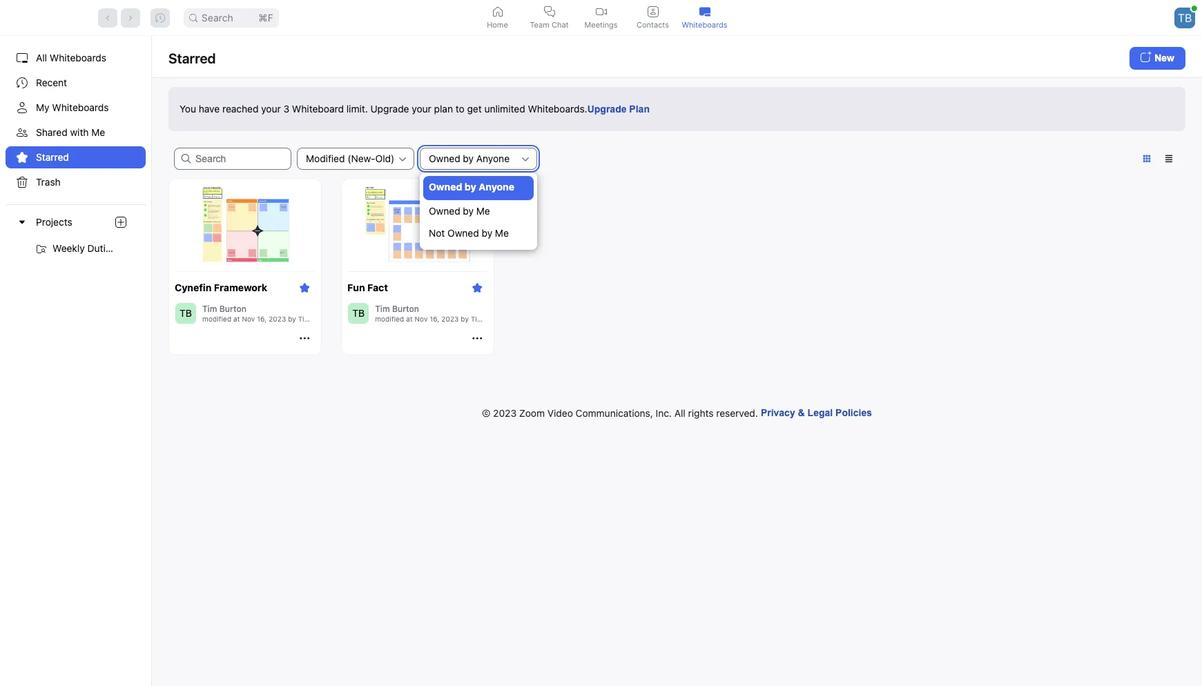 Task type: describe. For each thing, give the bounding box(es) containing it.
magnifier image
[[189, 13, 197, 22]]

home button
[[472, 0, 523, 35]]

team chat button
[[523, 0, 575, 35]]

contacts button
[[627, 0, 679, 35]]

tb
[[1178, 11, 1192, 25]]

whiteboards button
[[679, 0, 731, 35]]

⌘f
[[258, 11, 273, 23]]

meetings button
[[575, 0, 627, 35]]

profile contact image
[[647, 6, 658, 17]]

contacts
[[637, 20, 669, 29]]

team
[[530, 20, 550, 29]]

whiteboards
[[682, 20, 728, 29]]



Task type: vqa. For each thing, say whether or not it's contained in the screenshot.
Home Small image
yes



Task type: locate. For each thing, give the bounding box(es) containing it.
online image
[[1192, 5, 1197, 11], [1192, 5, 1197, 11]]

meetings
[[585, 20, 618, 29]]

home
[[487, 20, 508, 29]]

team chat
[[530, 20, 569, 29]]

tab list
[[472, 0, 731, 35]]

home small image
[[492, 6, 503, 17]]

chat
[[552, 20, 569, 29]]

search
[[202, 11, 233, 23]]

video on image
[[596, 6, 607, 17], [596, 6, 607, 17]]

home small image
[[492, 6, 503, 17]]

whiteboard small image
[[699, 6, 710, 17], [699, 6, 710, 17]]

team chat image
[[544, 6, 555, 17], [544, 6, 555, 17]]

magnifier image
[[189, 13, 197, 22]]

tab list containing home
[[472, 0, 731, 35]]

profile contact image
[[647, 6, 658, 17]]



